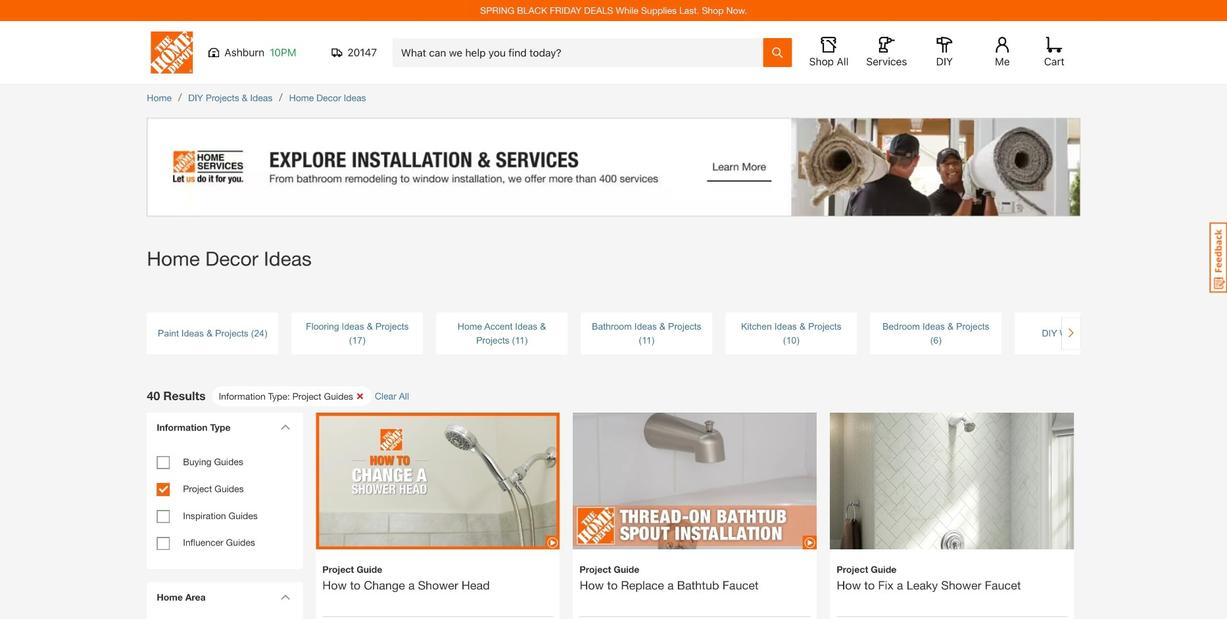 Task type: describe. For each thing, give the bounding box(es) containing it.
the home depot logo image
[[151, 32, 193, 74]]

how to change a shower head image
[[316, 390, 560, 573]]

What can we help you find today? search field
[[401, 39, 763, 67]]

how to replace a bathtub faucet image
[[573, 390, 817, 573]]



Task type: locate. For each thing, give the bounding box(es) containing it.
2 caret icon image from the top
[[280, 595, 290, 600]]

caret icon image
[[280, 424, 290, 430], [280, 595, 290, 600]]

feedback link image
[[1210, 222, 1227, 293]]

1 caret icon image from the top
[[280, 424, 290, 430]]

how to fix a leaky shower faucet image
[[830, 390, 1074, 620]]

1 vertical spatial caret icon image
[[280, 595, 290, 600]]

0 vertical spatial caret icon image
[[280, 424, 290, 430]]



Task type: vqa. For each thing, say whether or not it's contained in the screenshot.
What can we help you find today? search field
yes



